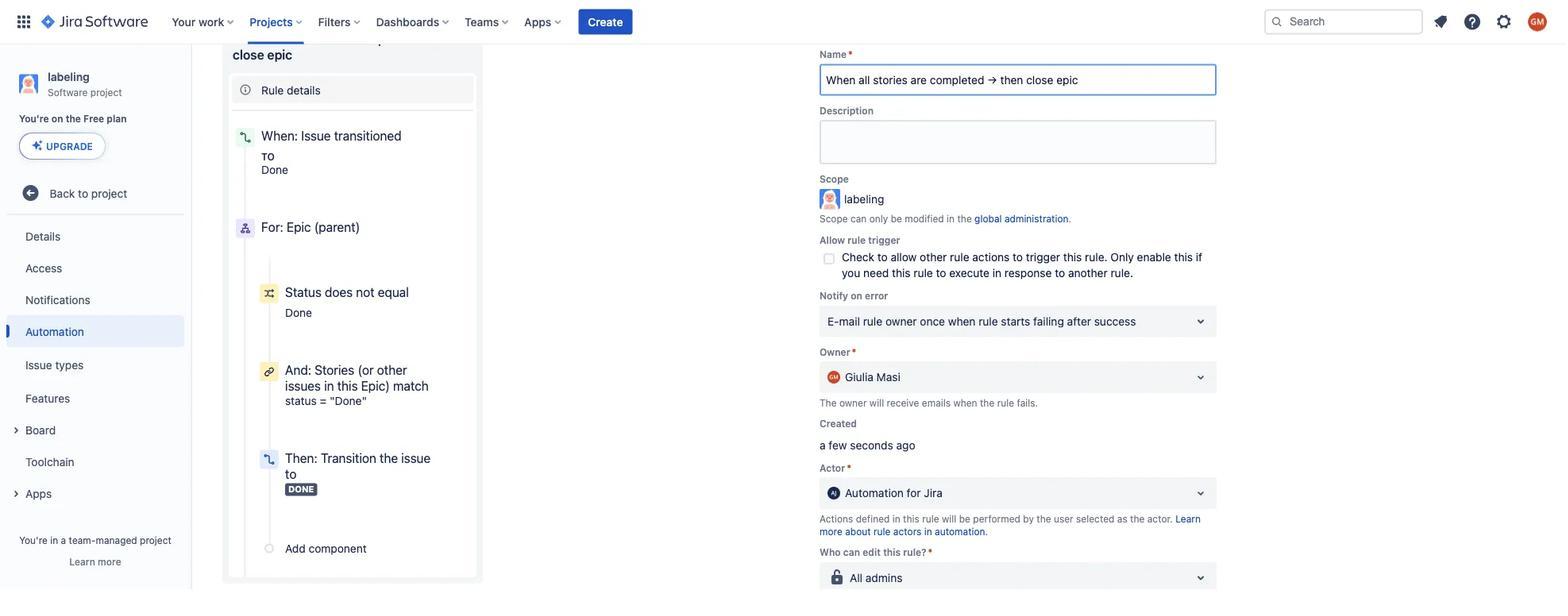 Task type: vqa. For each thing, say whether or not it's contained in the screenshot.
the top "owner"
yes



Task type: describe. For each thing, give the bounding box(es) containing it.
learn more about rule actors in automation.
[[820, 513, 1201, 537]]

toolchain link
[[6, 446, 184, 478]]

ago
[[896, 438, 916, 452]]

transitioned
[[334, 128, 402, 143]]

issues
[[285, 379, 321, 394]]

does
[[325, 284, 353, 299]]

board
[[25, 423, 56, 436]]

who
[[820, 547, 841, 558]]

your
[[172, 15, 196, 28]]

created
[[820, 418, 857, 429]]

software
[[48, 86, 88, 98]]

"done"
[[330, 394, 367, 407]]

rule inside learn more about rule actors in automation.
[[874, 526, 891, 537]]

group containing details
[[6, 215, 184, 514]]

epic
[[267, 47, 292, 62]]

plan
[[107, 113, 127, 124]]

board button
[[6, 414, 184, 446]]

1 horizontal spatial will
[[942, 513, 957, 524]]

mail
[[839, 315, 860, 328]]

by
[[1023, 513, 1034, 524]]

automation link
[[6, 316, 184, 347]]

(parent)
[[314, 219, 360, 234]]

the inside then: transition the issue to
[[380, 450, 398, 465]]

.
[[1069, 213, 1072, 224]]

0 vertical spatial a
[[820, 438, 826, 452]]

automation.
[[935, 526, 988, 537]]

work
[[199, 15, 224, 28]]

about
[[845, 526, 871, 537]]

in left team-
[[50, 535, 58, 546]]

apps inside apps button
[[25, 487, 52, 500]]

done for status
[[285, 306, 312, 319]]

0 horizontal spatial be
[[891, 213, 902, 224]]

owner
[[820, 346, 850, 357]]

team-
[[69, 535, 96, 546]]

to right back
[[78, 187, 88, 200]]

equal
[[378, 284, 409, 299]]

appswitcher icon image
[[14, 12, 33, 31]]

once
[[920, 315, 945, 328]]

settings image
[[1495, 12, 1514, 31]]

actions defined in this rule will be performed by the user selected as the actor.
[[820, 513, 1176, 524]]

banner containing your work
[[0, 0, 1566, 44]]

the owner will receive emails when the rule fails.
[[820, 397, 1038, 408]]

learn more
[[69, 556, 121, 567]]

teams button
[[460, 9, 515, 35]]

issue types
[[25, 358, 84, 371]]

the right by
[[1037, 513, 1051, 524]]

you're for you're in a team-managed project
[[19, 535, 48, 546]]

actions
[[820, 513, 853, 524]]

projects button
[[245, 9, 309, 35]]

rule left starts
[[979, 315, 998, 328]]

to inside then: transition the issue to
[[285, 466, 297, 481]]

project for back to project
[[91, 187, 127, 200]]

scope can only be modified in the global administration .
[[820, 213, 1072, 224]]

open image for giulia masi
[[1192, 368, 1211, 387]]

name *
[[820, 49, 853, 60]]

enable
[[1137, 251, 1171, 264]]

when for once
[[948, 315, 976, 328]]

1 horizontal spatial trigger
[[1026, 251, 1060, 264]]

as
[[1117, 513, 1128, 524]]

open image for notify on error
[[1192, 312, 1211, 331]]

epic)
[[361, 379, 390, 394]]

toolchain
[[25, 455, 74, 468]]

more for learn more about rule actors in automation.
[[820, 526, 843, 537]]

2 vertical spatial done
[[288, 484, 314, 494]]

response
[[1005, 266, 1052, 280]]

you're on the free plan
[[19, 113, 127, 124]]

when: issue transitioned to done
[[261, 128, 402, 176]]

selected
[[1076, 513, 1115, 524]]

features link
[[6, 382, 184, 414]]

all admins
[[850, 571, 903, 584]]

you're in a team-managed project
[[19, 535, 171, 546]]

the right as
[[1130, 513, 1145, 524]]

learn more about rule actors in automation. link
[[820, 513, 1201, 537]]

name
[[820, 49, 847, 60]]

allow
[[891, 251, 917, 264]]

status does not equal done
[[285, 284, 409, 319]]

back
[[50, 187, 75, 200]]

can for scope
[[851, 213, 867, 224]]

* for name *
[[848, 49, 853, 60]]

actor
[[820, 462, 845, 473]]

notifications link
[[6, 284, 184, 316]]

back to project
[[50, 187, 127, 200]]

only
[[870, 213, 888, 224]]

owner inside notify on error element
[[886, 315, 917, 328]]

the left 'free'
[[66, 113, 81, 124]]

status
[[285, 394, 317, 407]]

e-mail rule owner once when rule starts failing after success
[[828, 315, 1136, 328]]

learn more button
[[69, 555, 121, 568]]

teams
[[465, 15, 499, 28]]

projects
[[250, 15, 293, 28]]

other inside allow rule trigger check to allow other rule actions to trigger this rule.  only enable this if you need this rule to execute in response to another rule.
[[920, 251, 947, 264]]

open image for who can edit this rule?
[[1192, 568, 1211, 587]]

then: transition the issue to
[[285, 450, 431, 481]]

help image
[[1463, 12, 1482, 31]]

add component button
[[256, 535, 473, 562]]

owner inside alert
[[840, 397, 867, 408]]

features
[[25, 391, 70, 405]]

for:
[[261, 219, 283, 234]]

2 vertical spatial project
[[140, 535, 171, 546]]

edit
[[863, 547, 881, 558]]

this down the allow
[[892, 266, 911, 280]]

giulia masi
[[845, 371, 901, 384]]

rule inside alert
[[997, 397, 1014, 408]]

in inside the and: stories (or other issues in this epic) match status = "done"
[[324, 379, 334, 394]]

owner *
[[820, 346, 857, 357]]

the
[[820, 397, 837, 408]]

seconds
[[850, 438, 893, 452]]

learn for learn more
[[69, 556, 95, 567]]

access link
[[6, 252, 184, 284]]

create
[[588, 15, 623, 28]]

rule up check
[[848, 234, 866, 245]]

1 vertical spatial be
[[959, 513, 971, 524]]

more for learn more
[[98, 556, 121, 567]]

expand image for board
[[6, 421, 25, 440]]

other inside the and: stories (or other issues in this epic) match status = "done"
[[377, 363, 407, 378]]

execute
[[949, 266, 990, 280]]

details link
[[6, 220, 184, 252]]



Task type: locate. For each thing, give the bounding box(es) containing it.
other right the allow
[[920, 251, 947, 264]]

few
[[829, 438, 847, 452]]

owner left 'once'
[[886, 315, 917, 328]]

done down then:
[[288, 484, 314, 494]]

admins
[[866, 571, 903, 584]]

1 vertical spatial on
[[851, 290, 863, 301]]

learn down team-
[[69, 556, 95, 567]]

1 vertical spatial open image
[[1192, 484, 1211, 503]]

close
[[233, 47, 264, 62]]

* right actor
[[847, 462, 851, 473]]

labeling inside labeling software project
[[48, 70, 90, 83]]

0 vertical spatial other
[[920, 251, 947, 264]]

1 vertical spatial you're
[[19, 535, 48, 546]]

a few seconds ago
[[820, 438, 916, 452]]

issue right when:
[[301, 128, 331, 143]]

can left edit at bottom
[[843, 547, 860, 558]]

0 horizontal spatial automation
[[25, 325, 84, 338]]

rule right mail
[[863, 315, 883, 328]]

2 you're from the top
[[19, 535, 48, 546]]

issue left types
[[25, 358, 52, 371]]

1 vertical spatial expand image
[[6, 485, 25, 504]]

0 horizontal spatial apps
[[25, 487, 52, 500]]

1 vertical spatial open image
[[1192, 568, 1211, 587]]

add
[[285, 542, 306, 555]]

for: epic (parent)
[[261, 219, 360, 234]]

this up another
[[1063, 251, 1082, 264]]

done down status
[[285, 306, 312, 319]]

other up epic)
[[377, 363, 407, 378]]

1 vertical spatial automation
[[845, 487, 904, 500]]

notify
[[820, 290, 848, 301]]

* for owner *
[[852, 346, 857, 357]]

project up details link
[[91, 187, 127, 200]]

to up need
[[878, 251, 888, 264]]

will up automation.
[[942, 513, 957, 524]]

0 horizontal spatial owner
[[840, 397, 867, 408]]

rule left fails.
[[997, 397, 1014, 408]]

more inside learn more button
[[98, 556, 121, 567]]

None text field
[[828, 369, 831, 385], [828, 485, 831, 501], [828, 369, 831, 385], [828, 485, 831, 501]]

0 vertical spatial will
[[870, 397, 884, 408]]

on for error
[[851, 290, 863, 301]]

for: epic (parent) button
[[232, 215, 473, 245]]

1 vertical spatial trigger
[[1026, 251, 1060, 264]]

expand image inside board button
[[6, 421, 25, 440]]

done inside 'when: issue transitioned to done'
[[261, 163, 288, 176]]

0 vertical spatial when
[[948, 315, 976, 328]]

the owner will receive emails when the rule fails. alert
[[820, 396, 1217, 409]]

* right the owner
[[852, 346, 857, 357]]

e-
[[828, 315, 839, 328]]

rule up execute
[[950, 251, 970, 264]]

a
[[820, 438, 826, 452], [61, 535, 66, 546]]

in inside learn more about rule actors in automation.
[[924, 526, 932, 537]]

labeling up the software
[[48, 70, 90, 83]]

all admins image
[[828, 568, 847, 587]]

issue inside 'when: issue transitioned to done'
[[301, 128, 331, 143]]

0 vertical spatial project
[[90, 86, 122, 98]]

0 vertical spatial trigger
[[868, 234, 900, 245]]

automation for jira image
[[828, 487, 840, 500]]

filters button
[[313, 9, 367, 35]]

details
[[287, 83, 321, 96]]

1 horizontal spatial issue
[[301, 128, 331, 143]]

owner right the
[[840, 397, 867, 408]]

description
[[820, 105, 874, 116]]

will inside alert
[[870, 397, 884, 408]]

access
[[25, 261, 62, 274]]

be up automation.
[[959, 513, 971, 524]]

error
[[865, 290, 888, 301]]

to
[[78, 187, 88, 200], [878, 251, 888, 264], [1013, 251, 1023, 264], [936, 266, 946, 280], [1055, 266, 1065, 280], [285, 466, 297, 481]]

* right "name"
[[848, 49, 853, 60]]

to up response
[[1013, 251, 1023, 264]]

search image
[[1271, 15, 1284, 28]]

actor *
[[820, 462, 851, 473]]

modified
[[905, 213, 944, 224]]

1 vertical spatial labeling
[[844, 192, 884, 205]]

to left execute
[[936, 266, 946, 280]]

1 vertical spatial done
[[285, 306, 312, 319]]

(or
[[358, 363, 374, 378]]

in right actors
[[924, 526, 932, 537]]

scope for scope can only be modified in the global administration .
[[820, 213, 848, 224]]

0 horizontal spatial trigger
[[868, 234, 900, 245]]

0 vertical spatial expand image
[[6, 421, 25, 440]]

free
[[83, 113, 104, 124]]

can for who
[[843, 547, 860, 558]]

scope
[[820, 174, 849, 185], [820, 213, 848, 224]]

more inside learn more about rule actors in automation.
[[820, 526, 843, 537]]

if
[[1196, 251, 1203, 264]]

1 vertical spatial a
[[61, 535, 66, 546]]

then:
[[285, 450, 318, 465]]

a left team-
[[61, 535, 66, 546]]

on for the
[[52, 113, 63, 124]]

in inside allow rule trigger check to allow other rule actions to trigger this rule.  only enable this if you need this rule to execute in response to another rule.
[[993, 266, 1002, 280]]

0 horizontal spatial rule.
[[1085, 251, 1108, 264]]

0 vertical spatial you're
[[19, 113, 49, 124]]

expand image down toolchain
[[6, 485, 25, 504]]

0 horizontal spatial issue
[[25, 358, 52, 371]]

starts
[[1001, 315, 1031, 328]]

0 vertical spatial more
[[820, 526, 843, 537]]

on left error
[[851, 290, 863, 301]]

None field
[[821, 66, 1215, 94]]

when right emails
[[954, 397, 978, 408]]

defined
[[856, 513, 890, 524]]

expand image inside apps button
[[6, 485, 25, 504]]

only
[[1111, 251, 1134, 264]]

receive
[[887, 397, 919, 408]]

0 vertical spatial issue
[[301, 128, 331, 143]]

emails
[[922, 397, 951, 408]]

1 vertical spatial will
[[942, 513, 957, 524]]

1 horizontal spatial rule.
[[1111, 266, 1133, 280]]

open image inside notify on error element
[[1192, 312, 1211, 331]]

the left global
[[958, 213, 972, 224]]

done down to
[[261, 163, 288, 176]]

1 horizontal spatial owner
[[886, 315, 917, 328]]

automation for automation
[[25, 325, 84, 338]]

0 horizontal spatial will
[[870, 397, 884, 408]]

apps inside apps popup button
[[524, 15, 552, 28]]

labeling up only
[[844, 192, 884, 205]]

0 vertical spatial be
[[891, 213, 902, 224]]

trigger up response
[[1026, 251, 1060, 264]]

after
[[1067, 315, 1091, 328]]

2 expand image from the top
[[6, 485, 25, 504]]

Search field
[[1265, 9, 1423, 35]]

1 scope from the top
[[820, 174, 849, 185]]

you're
[[19, 113, 49, 124], [19, 535, 48, 546]]

you're left team-
[[19, 535, 48, 546]]

stories
[[287, 31, 327, 46]]

1 horizontal spatial labeling
[[844, 192, 884, 205]]

expand image for apps
[[6, 485, 25, 504]]

jira
[[924, 487, 943, 500]]

1 vertical spatial apps
[[25, 487, 52, 500]]

2 open image from the top
[[1192, 568, 1211, 587]]

in right modified
[[947, 213, 955, 224]]

in up =
[[324, 379, 334, 394]]

1 vertical spatial other
[[377, 363, 407, 378]]

0 vertical spatial rule.
[[1085, 251, 1108, 264]]

0 vertical spatial on
[[52, 113, 63, 124]]

on up upgrade "button"
[[52, 113, 63, 124]]

more
[[820, 526, 843, 537], [98, 556, 121, 567]]

more down actions
[[820, 526, 843, 537]]

1 horizontal spatial other
[[920, 251, 947, 264]]

project up plan
[[90, 86, 122, 98]]

labeling software project
[[48, 70, 122, 98]]

epic
[[287, 219, 311, 234]]

the left issue
[[380, 450, 398, 465]]

automation down the notifications
[[25, 325, 84, 338]]

to left another
[[1055, 266, 1065, 280]]

done for when:
[[261, 163, 288, 176]]

0 vertical spatial can
[[851, 213, 867, 224]]

1 vertical spatial project
[[91, 187, 127, 200]]

0 vertical spatial done
[[261, 163, 288, 176]]

open image for automation for jira
[[1192, 484, 1211, 503]]

in down actions
[[993, 266, 1002, 280]]

rule down "jira"
[[922, 513, 939, 524]]

your work
[[172, 15, 224, 28]]

1 horizontal spatial on
[[851, 290, 863, 301]]

* right rule?
[[928, 547, 933, 558]]

1 expand image from the top
[[6, 421, 25, 440]]

primary element
[[10, 0, 1265, 44]]

jira software image
[[41, 12, 148, 31], [41, 12, 148, 31]]

notify on error element
[[820, 305, 1217, 337]]

0 horizontal spatial other
[[377, 363, 407, 378]]

scope for scope
[[820, 174, 849, 185]]

dashboards button
[[371, 9, 455, 35]]

open image
[[1192, 368, 1211, 387], [1192, 484, 1211, 503]]

expand image
[[6, 421, 25, 440], [6, 485, 25, 504]]

rule down the allow
[[914, 266, 933, 280]]

project right managed
[[140, 535, 171, 546]]

0 horizontal spatial more
[[98, 556, 121, 567]]

1 vertical spatial issue
[[25, 358, 52, 371]]

rule. up another
[[1085, 251, 1108, 264]]

and: stories (or other issues in this epic) match status = "done"
[[285, 363, 429, 407]]

learn for learn more about rule actors in automation.
[[1176, 513, 1201, 524]]

automation for automation for jira
[[845, 487, 904, 500]]

0 horizontal spatial a
[[61, 535, 66, 546]]

group
[[6, 215, 184, 514]]

learn inside learn more about rule actors in automation.
[[1176, 513, 1201, 524]]

learn right 'actor.'
[[1176, 513, 1201, 524]]

add component
[[285, 542, 367, 555]]

0 vertical spatial automation
[[25, 325, 84, 338]]

duplicate image
[[431, 450, 450, 469]]

1 vertical spatial when
[[954, 397, 978, 408]]

this
[[1063, 251, 1082, 264], [1174, 251, 1193, 264], [892, 266, 911, 280], [337, 379, 358, 394], [903, 513, 920, 524], [883, 547, 901, 558]]

2 open image from the top
[[1192, 484, 1211, 503]]

back to project link
[[6, 177, 184, 209]]

the left fails.
[[980, 397, 995, 408]]

transition
[[321, 450, 376, 465]]

rule details
[[261, 83, 321, 96]]

this right edit at bottom
[[883, 547, 901, 558]]

component
[[309, 542, 367, 555]]

to down then:
[[285, 466, 297, 481]]

create button
[[579, 9, 633, 35]]

this up "done"
[[337, 379, 358, 394]]

Notify on error text field
[[828, 313, 831, 329]]

1 horizontal spatial more
[[820, 526, 843, 537]]

* for actor *
[[847, 462, 851, 473]]

1 horizontal spatial a
[[820, 438, 826, 452]]

you're for you're on the free plan
[[19, 113, 49, 124]]

1 open image from the top
[[1192, 368, 1211, 387]]

0 horizontal spatial learn
[[69, 556, 95, 567]]

and:
[[285, 363, 311, 378]]

be right only
[[891, 213, 902, 224]]

1 vertical spatial learn
[[69, 556, 95, 567]]

can left only
[[851, 213, 867, 224]]

when inside notify on error element
[[948, 315, 976, 328]]

0 vertical spatial open image
[[1192, 312, 1211, 331]]

fails.
[[1017, 397, 1038, 408]]

masi
[[877, 371, 901, 384]]

learn inside button
[[69, 556, 95, 567]]

the inside alert
[[980, 397, 995, 408]]

open image
[[1192, 312, 1211, 331], [1192, 568, 1211, 587]]

0 horizontal spatial labeling
[[48, 70, 90, 83]]

1 vertical spatial scope
[[820, 213, 848, 224]]

banner
[[0, 0, 1566, 44]]

issue
[[301, 128, 331, 143], [25, 358, 52, 371]]

0 vertical spatial apps
[[524, 15, 552, 28]]

when right 'once'
[[948, 315, 976, 328]]

allow rule trigger check to allow other rule actions to trigger this rule.  only enable this if you need this rule to execute in response to another rule.
[[820, 234, 1203, 280]]

more down managed
[[98, 556, 121, 567]]

in up actors
[[893, 513, 901, 524]]

your profile and settings image
[[1528, 12, 1547, 31]]

1 vertical spatial more
[[98, 556, 121, 567]]

user
[[1054, 513, 1074, 524]]

1 horizontal spatial learn
[[1176, 513, 1201, 524]]

project inside labeling software project
[[90, 86, 122, 98]]

done inside 'status does not equal done'
[[285, 306, 312, 319]]

0 vertical spatial labeling
[[48, 70, 90, 83]]

actions
[[973, 251, 1010, 264]]

2 scope from the top
[[820, 213, 848, 224]]

1 horizontal spatial automation
[[845, 487, 904, 500]]

0 horizontal spatial on
[[52, 113, 63, 124]]

this up actors
[[903, 513, 920, 524]]

1 open image from the top
[[1192, 312, 1211, 331]]

rule. down only
[[1111, 266, 1133, 280]]

1 you're from the top
[[19, 113, 49, 124]]

0 vertical spatial scope
[[820, 174, 849, 185]]

this left if
[[1174, 251, 1193, 264]]

1 vertical spatial can
[[843, 547, 860, 558]]

1 vertical spatial rule.
[[1111, 266, 1133, 280]]

this inside the and: stories (or other issues in this epic) match status = "done"
[[337, 379, 358, 394]]

your work button
[[167, 9, 240, 35]]

apps button
[[520, 9, 567, 35]]

labeling for labeling software project
[[48, 70, 90, 83]]

the
[[66, 113, 81, 124], [958, 213, 972, 224], [980, 397, 995, 408], [380, 450, 398, 465], [1037, 513, 1051, 524], [1130, 513, 1145, 524]]

trigger down only
[[868, 234, 900, 245]]

1 horizontal spatial be
[[959, 513, 971, 524]]

you're up upgrade "button"
[[19, 113, 49, 124]]

will down giulia masi
[[870, 397, 884, 408]]

match
[[393, 379, 429, 394]]

Description text field
[[820, 120, 1217, 164]]

when for emails
[[954, 397, 978, 408]]

1 vertical spatial owner
[[840, 397, 867, 408]]

apps right "teams" dropdown button
[[524, 15, 552, 28]]

project for labeling software project
[[90, 86, 122, 98]]

all
[[270, 31, 284, 46]]

giulia
[[845, 371, 874, 384]]

1 horizontal spatial apps
[[524, 15, 552, 28]]

0 vertical spatial owner
[[886, 315, 917, 328]]

actor.
[[1148, 513, 1173, 524]]

*
[[848, 49, 853, 60], [852, 346, 857, 357], [847, 462, 851, 473], [928, 547, 933, 558]]

0 vertical spatial learn
[[1176, 513, 1201, 524]]

for
[[907, 487, 921, 500]]

a left few
[[820, 438, 826, 452]]

filters
[[318, 15, 351, 28]]

rule down "defined"
[[874, 526, 891, 537]]

notifications image
[[1431, 12, 1450, 31]]

rule.
[[1085, 251, 1108, 264], [1111, 266, 1133, 280]]

labeling for labeling
[[844, 192, 884, 205]]

when inside alert
[[954, 397, 978, 408]]

dashboards
[[376, 15, 439, 28]]

can
[[851, 213, 867, 224], [843, 547, 860, 558]]

0 vertical spatial open image
[[1192, 368, 1211, 387]]

completed
[[352, 31, 416, 46]]

failing
[[1034, 315, 1064, 328]]

giulia masi image
[[828, 371, 840, 384]]

expand image down features
[[6, 421, 25, 440]]

automation up "defined"
[[845, 487, 904, 500]]

global
[[975, 213, 1002, 224]]

apps down toolchain
[[25, 487, 52, 500]]

sidebar navigation image
[[173, 64, 208, 95]]



